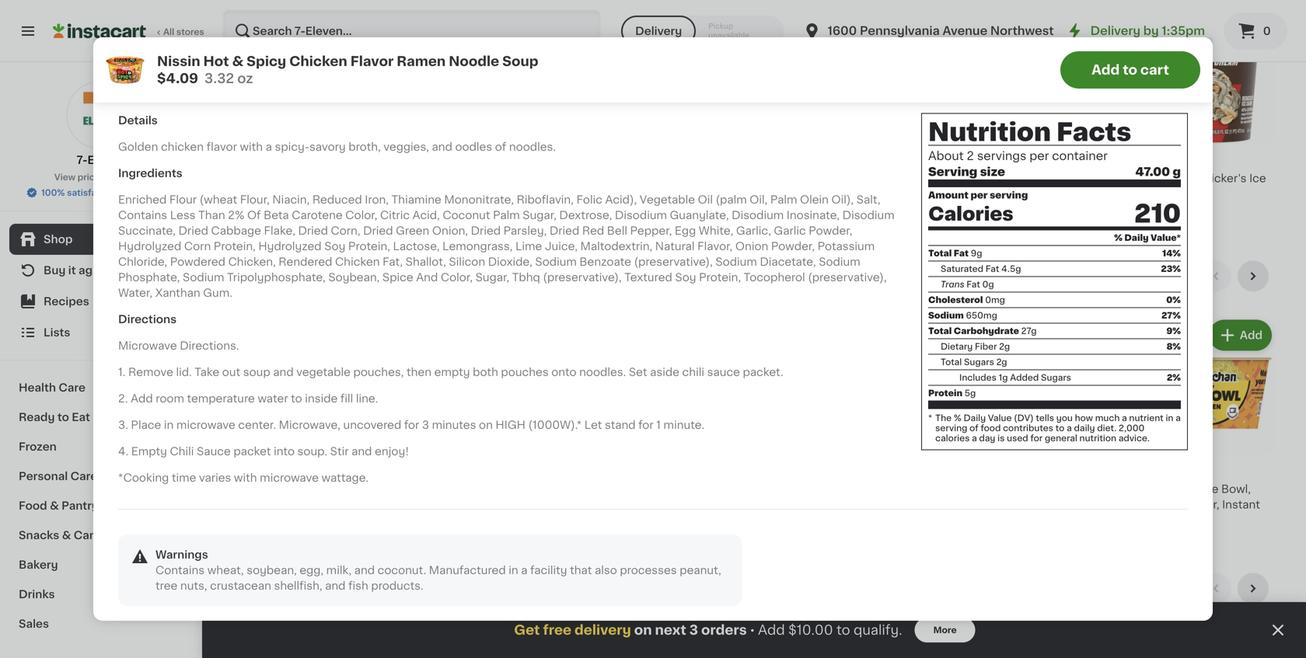 Task type: vqa. For each thing, say whether or not it's contained in the screenshot.
second Disodium from the right
yes



Task type: describe. For each thing, give the bounding box(es) containing it.
0 vertical spatial palm
[[770, 194, 797, 205]]

flavored
[[594, 188, 641, 199]]

half
[[233, 188, 256, 199]]

sodium down juice,
[[535, 257, 577, 268]]

0 vertical spatial on
[[479, 420, 493, 431]]

minutes
[[432, 420, 476, 431]]

oz up peanut,
[[706, 530, 717, 539]]

next
[[655, 624, 686, 637]]

delivery by 1:35pm link
[[1066, 22, 1205, 40]]

product group containing 5
[[986, 6, 1124, 214]]

1 horizontal spatial microwave
[[260, 473, 319, 484]]

0 horizontal spatial for
[[404, 420, 419, 431]]

lists link
[[9, 317, 192, 348]]

(wheat
[[200, 194, 237, 205]]

hot inside nissin hot & spicy with shrimp ramen noodle soup
[[1023, 484, 1043, 495]]

on inside treatment tracker modal dialog
[[634, 624, 652, 637]]

how
[[1075, 414, 1093, 422]]

nutrient
[[1129, 414, 1164, 422]]

delivery for delivery
[[635, 26, 682, 37]]

vegetable
[[640, 194, 695, 205]]

savory
[[309, 142, 346, 152]]

% inside * the % daily value (dv) tells you how much a nutrient in a serving of food contributes to a daily diet. 2,000 calories a day is used for general nutrition advice.
[[954, 414, 962, 422]]

1 inside ben & jerry's ice cream chocolate chip cookie dough 1 pt
[[836, 219, 839, 228]]

0 vertical spatial and
[[622, 220, 644, 230]]

view pricing policy
[[54, 173, 138, 182]]

food
[[981, 424, 1001, 433]]

ramen inside nissin hot & spicy with shrimp ramen noodle soup
[[1028, 499, 1066, 510]]

soup inside nissin hot & spicy with shrimp ramen noodle soup
[[986, 515, 1015, 526]]

1 hydrolyzed from the left
[[118, 241, 181, 252]]

product group containing 4
[[384, 6, 522, 186]]

cookie
[[924, 188, 962, 199]]

bowl,
[[1221, 484, 1251, 495]]

hot inside 2 maruchan ramen noodle soup, hot & spicy chicken flavor 2.25 oz
[[310, 499, 330, 510]]

1600 pennsylvania avenue northwest button
[[803, 9, 1054, 53]]

oil
[[698, 194, 713, 205]]

0 vertical spatial noodles
[[233, 268, 305, 285]]

ben for ben & jerry's ice cream half baked®
[[233, 173, 255, 184]]

into
[[274, 446, 295, 457]]

noodle inside 2 maruchan ramen noodle soup, hot & spicy chicken flavor 2.25 oz
[[233, 499, 273, 510]]

ben for ben & jerry's ice cream chocolate chip cookie dough
[[836, 173, 857, 184]]

for inside * the % daily value (dv) tells you how much a nutrient in a serving of food contributes to a daily diet. 2,000 calories a day is used for general nutrition advice.
[[1031, 434, 1043, 443]]

includes
[[959, 373, 997, 382]]

and left oodles
[[432, 142, 452, 152]]

dietary fiber 2g
[[941, 342, 1010, 351]]

textured
[[625, 272, 672, 283]]

$ for 8
[[538, 153, 543, 162]]

ice for ben & jerry's ice cream half baked®
[[309, 173, 326, 184]]

lactose,
[[393, 241, 440, 252]]

a right nutrient
[[1176, 414, 1181, 422]]

chicken
[[161, 142, 204, 152]]

$ for 10
[[236, 153, 242, 162]]

1 vanilla from the left
[[762, 173, 797, 184]]

sauce
[[197, 446, 231, 457]]

8 snickers snicker's ice cream pint 1 pt
[[1137, 152, 1266, 212]]

0 vertical spatial chili
[[170, 446, 194, 457]]

0 horizontal spatial (preservative),
[[543, 272, 622, 283]]

2% inside the enriched flour (wheat flour, niacin, reduced iron, thiamine mononitrate, riboflavin, folic acid), vegetable oil (palm oil, palm olein oil), salt, contains less than 2% of beta carotene color, citric acid, coconut palm sugar, dextrose, disodium guanylate, disodium inosinate, disodium succinate, dried cabbage flake, dried corn, dried green onion, dried parsley, dried red bell pepper, egg white, garlic, garlic powder, hydrolyzed corn protein, hydrolyzed soy protein, lactose, lemongrass, lime juice, maltodextrin, natural flavor, onion powder, potassium chloride, powdered chicken, rendered chicken fat, shallot, silicon dioxide, sodium benzoate (preservative), sodium diacetate, sodium phosphate, sodium tripolyphosphate, soybean, spice and color, sugar, tbhq (preservative), textured soy protein, tocopherol (preservative), water, xanthan gum.
[[228, 210, 244, 221]]

1 horizontal spatial soy
[[675, 272, 696, 283]]

in inside warnings contains wheat, soybean, egg, milk, and coconut. manufactured in a facility that also processes peanut, tree nuts, crustacean shellfish, and fish products.
[[509, 565, 518, 576]]

flour,
[[240, 194, 270, 205]]

orders
[[701, 624, 747, 637]]

1 inside 8 snickers snicker's ice cream pint 1 pt
[[1137, 204, 1141, 212]]

1 horizontal spatial 3.32
[[384, 530, 403, 539]]

sponsored badge image
[[685, 215, 732, 224]]

to inside * the % daily value (dv) tells you how much a nutrient in a serving of food contributes to a daily diet. 2,000 calories a day is used for general nutrition advice.
[[1056, 424, 1065, 433]]

is
[[998, 434, 1005, 443]]

chip
[[895, 188, 921, 199]]

2 hydrolyzed from the left
[[258, 241, 322, 252]]

1 haagen-dazs vanilla almond bar 1 each from the left
[[685, 173, 797, 212]]

high
[[496, 420, 526, 431]]

3 inside treatment tracker modal dialog
[[689, 624, 698, 637]]

facts
[[1057, 120, 1131, 145]]

sodium down onion
[[716, 257, 757, 268]]

2 2.25 from the left
[[534, 530, 554, 539]]

(dv)
[[1014, 414, 1034, 422]]

100% satisfaction guarantee button
[[26, 183, 176, 199]]

value*
[[1151, 233, 1181, 242]]

hot inside nissin hot & spicy chicken flavor ramen noodle soup $4.09 3.32 oz
[[203, 55, 229, 68]]

buy it again link
[[9, 255, 192, 286]]

flavor inside nissin hot & spicy chicken flavor ramen noodle soup $4.09 3.32 oz
[[350, 55, 394, 68]]

flavor inside 2 maruchan ramen noodle soup, hot & spicy chicken flavor 2.25 oz
[[314, 515, 347, 526]]

phosphate,
[[118, 272, 180, 283]]

1 vertical spatial powder,
[[771, 241, 815, 252]]

oz inside nissin hot & spicy chicken flavor ramen noodle soup $4.09 3.32 oz
[[237, 72, 253, 85]]

personal care
[[19, 471, 97, 482]]

nutrition
[[928, 120, 1051, 145]]

0 vertical spatial powder,
[[809, 226, 852, 236]]

nissin down enjoy!
[[384, 484, 417, 495]]

nutrition facts
[[928, 120, 1131, 145]]

& inside nissin hot & spicy with shrimp ramen noodle soup
[[1045, 484, 1054, 495]]

snicker's
[[1197, 173, 1247, 184]]

flavor
[[207, 142, 237, 152]]

pt inside 8 snickers snicker's ice cream pint 1 pt
[[1143, 204, 1152, 212]]

sodium down 'potassium'
[[819, 257, 860, 268]]

treatment tracker modal dialog
[[202, 603, 1306, 659]]

a left 'day'
[[972, 434, 977, 443]]

3.32 inside nissin hot & spicy chicken flavor ramen noodle soup $4.09 3.32 oz
[[204, 72, 234, 85]]

0 horizontal spatial microwave
[[176, 420, 235, 431]]

spicy inside 2 maruchan ramen noodle soup, hot & spicy chicken flavor 2.25 oz
[[233, 515, 264, 526]]

oz inside 2 maruchan ramen noodle soup, hot & spicy chicken flavor 2.25 oz
[[255, 530, 265, 539]]

chocolate inside ben & jerry's ice cream chocolate chip cookie dough 1 pt
[[836, 188, 892, 199]]

0 horizontal spatial 3
[[422, 420, 429, 431]]

3 dried from the left
[[363, 226, 393, 236]]

view for view all (10+)
[[1098, 271, 1125, 282]]

with right "flavor"
[[240, 142, 263, 152]]

acid,
[[413, 210, 440, 221]]

spice
[[382, 272, 413, 283]]

dextrose,
[[559, 210, 612, 221]]

5 dried from the left
[[550, 226, 579, 236]]

lime inside the enriched flour (wheat flour, niacin, reduced iron, thiamine mononitrate, riboflavin, folic acid), vegetable oil (palm oil, palm olein oil), salt, contains less than 2% of beta carotene color, citric acid, coconut palm sugar, dextrose, disodium guanylate, disodium inosinate, disodium succinate, dried cabbage flake, dried corn, dried green onion, dried parsley, dried red bell pepper, egg white, garlic, garlic powder, hydrolyzed corn protein, hydrolyzed soy protein, lactose, lemongrass, lime juice, maltodextrin, natural flavor, onion powder, potassium chloride, powdered chicken, rendered chicken fat, shallot, silicon dioxide, sodium benzoate (preservative), sodium diacetate, sodium phosphate, sodium tripolyphosphate, soybean, spice and color, sugar, tbhq (preservative), textured soy protein, tocopherol (preservative), water, xanthan gum.
[[515, 241, 542, 252]]

time
[[172, 473, 196, 484]]

sodium down the cholesterol
[[928, 311, 964, 320]]

2 horizontal spatial (preservative),
[[808, 272, 887, 283]]

spicy inside nissin hot & spicy with shrimp ramen noodle soup
[[1057, 484, 1088, 495]]

container
[[1052, 150, 1108, 162]]

ben & jerry's ice cream chocolate chip cookie dough 1 pt
[[836, 173, 967, 228]]

ramen inside maruchan ramen noodle soup, lime chili flavor with shrimp, hot & spicy
[[592, 484, 630, 495]]

1 dried from the left
[[178, 226, 208, 236]]

item carousel region containing noodles
[[233, 261, 1275, 561]]

onion
[[735, 241, 768, 252]]

and up fish
[[354, 565, 375, 576]]

lime inside maruchan ramen noodle soup, lime chili flavor with shrimp, hot & spicy
[[611, 499, 638, 510]]

1 horizontal spatial sugar,
[[523, 210, 557, 221]]

a up 2,000
[[1122, 414, 1127, 422]]

spicy inside maruchan ramen noodle soup, lime chili flavor with shrimp, hot & spicy
[[534, 531, 565, 541]]

protein
[[928, 389, 963, 398]]

noodle inside nissin hot & spicy chicken flavor ramen noodle soup $4.09 3.32 oz
[[449, 55, 499, 68]]

bell
[[607, 226, 627, 236]]

ice for ben & jerry's ice cream chocolate chip cookie dough
[[912, 173, 928, 184]]

jerry's for baked®
[[269, 173, 306, 184]]

directions
[[118, 314, 177, 325]]

product group containing 10
[[233, 6, 371, 214]]

650mg
[[966, 311, 997, 320]]

1 left oil
[[685, 204, 689, 212]]

& inside nissin hot & spicy chicken flavor ramen noodle soup $4.09 3.32 oz
[[232, 55, 244, 68]]

1 horizontal spatial color,
[[441, 272, 473, 283]]

1 vertical spatial sugar,
[[476, 272, 509, 283]]

chicken inside nissin hot & spicy chicken flavor ramen noodle soup $4.09 3.32 oz
[[289, 55, 347, 68]]

1 dazs from the left
[[732, 173, 760, 184]]

personal
[[19, 471, 68, 482]]

1 vertical spatial and
[[615, 235, 637, 246]]

7-eleven logo image
[[66, 81, 135, 149]]

nuts,
[[180, 581, 207, 592]]

2 dried from the left
[[298, 226, 328, 236]]

serving size
[[928, 166, 1005, 178]]

8%
[[1167, 342, 1181, 351]]

total for saturated fat 4.5g
[[928, 249, 952, 258]]

1 horizontal spatial for
[[638, 420, 654, 431]]

noodle inside maruchan ramen noodle soup, lime chili flavor with shrimp, hot & spicy
[[534, 499, 574, 510]]

pt up graham
[[540, 219, 550, 228]]

pt inside ben & jerry's ice cream chocolate chip cookie dough 1 pt
[[841, 219, 851, 228]]

oz up coconut.
[[405, 530, 415, 539]]

0 horizontal spatial protein,
[[214, 241, 256, 252]]

a right 10
[[266, 142, 272, 152]]

2 inside 2 maruchan ramen noodle soup, hot & spicy chicken flavor 2.25 oz
[[242, 463, 253, 480]]

pouches,
[[353, 367, 404, 378]]

golden
[[118, 142, 158, 152]]

cream inside $ 8 7‑eleven white chocolate flavored cheesecake ice cream with raspberry and graham swirls and cheesecake pieces
[[625, 204, 661, 215]]

value
[[988, 414, 1012, 422]]

calories
[[928, 205, 1014, 223]]

1 horizontal spatial 2%
[[1167, 373, 1181, 382]]

cream for ben & jerry's ice cream half baked®
[[329, 173, 365, 184]]

corn
[[184, 241, 211, 252]]

processes
[[620, 565, 677, 576]]

chloride,
[[118, 257, 167, 268]]

1 down riboflavin,
[[534, 219, 538, 228]]

9g
[[971, 249, 982, 258]]

per for amount
[[971, 191, 988, 200]]

golden chicken flavor with a spicy-savory broth, veggies, and oodles of noodles.
[[118, 142, 556, 152]]

cholesterol
[[928, 296, 983, 304]]

2 disodium from the left
[[732, 210, 784, 221]]

with down packet
[[234, 473, 257, 484]]

add inside treatment tracker modal dialog
[[758, 624, 785, 637]]

onto
[[551, 367, 577, 378]]

frozen link
[[9, 432, 192, 462]]

2 haagen- from the left
[[986, 173, 1034, 184]]

0 horizontal spatial palm
[[493, 210, 520, 221]]

nissin hot & spicy with shrimp ramen noodle soup
[[986, 484, 1114, 526]]

includes 1g added sugars
[[959, 373, 1071, 382]]

5g
[[965, 389, 976, 398]]

to right the water
[[291, 394, 302, 404]]

and inside the enriched flour (wheat flour, niacin, reduced iron, thiamine mononitrate, riboflavin, folic acid), vegetable oil (palm oil, palm olein oil), salt, contains less than 2% of beta carotene color, citric acid, coconut palm sugar, dextrose, disodium guanylate, disodium inosinate, disodium succinate, dried cabbage flake, dried corn, dried green onion, dried parsley, dried red bell pepper, egg white, garlic, garlic powder, hydrolyzed corn protein, hydrolyzed soy protein, lactose, lemongrass, lime juice, maltodextrin, natural flavor, onion powder, potassium chloride, powdered chicken, rendered chicken fat, shallot, silicon dioxide, sodium benzoate (preservative), sodium diacetate, sodium phosphate, sodium tripolyphosphate, soybean, spice and color, sugar, tbhq (preservative), textured soy protein, tocopherol (preservative), water, xanthan gum.
[[416, 272, 438, 283]]

satisfaction
[[67, 189, 119, 197]]

chocolate inside $ 8 7‑eleven white chocolate flavored cheesecake ice cream with raspberry and graham swirls and cheesecake pieces
[[534, 188, 591, 199]]

of inside * the % daily value (dv) tells you how much a nutrient in a serving of food contributes to a daily diet. 2,000 calories a day is used for general nutrition advice.
[[970, 424, 979, 433]]

center.
[[238, 420, 276, 431]]

2 cheesecake from the top
[[534, 251, 603, 262]]

to left eat
[[57, 412, 69, 423]]

nissin inside nissin hot & spicy chicken flavor ramen noodle soup $4.09 3.32 oz
[[157, 55, 200, 68]]

1 left minute.
[[656, 420, 661, 431]]

0 horizontal spatial in
[[164, 420, 174, 431]]

1 horizontal spatial (preservative),
[[634, 257, 713, 268]]

soup, inside 2 maruchan ramen noodle soup, hot & spicy chicken flavor 2.25 oz
[[276, 499, 307, 510]]

noodle inside nissin hot & spicy with shrimp ramen noodle soup
[[1069, 499, 1109, 510]]

pt inside ben & jerry's ice cream half baked® 1 pt
[[239, 204, 248, 212]]

riboflavin,
[[517, 194, 574, 205]]

contains inside the enriched flour (wheat flour, niacin, reduced iron, thiamine mononitrate, riboflavin, folic acid), vegetable oil (palm oil, palm olein oil), salt, contains less than 2% of beta carotene color, citric acid, coconut palm sugar, dextrose, disodium guanylate, disodium inosinate, disodium succinate, dried cabbage flake, dried corn, dried green onion, dried parsley, dried red bell pepper, egg white, garlic, garlic powder, hydrolyzed corn protein, hydrolyzed soy protein, lactose, lemongrass, lime juice, maltodextrin, natural flavor, onion powder, potassium chloride, powdered chicken, rendered chicken fat, shallot, silicon dioxide, sodium benzoate (preservative), sodium diacetate, sodium phosphate, sodium tripolyphosphate, soybean, spice and color, sugar, tbhq (preservative), textured soy protein, tocopherol (preservative), water, xanthan gum.
[[118, 210, 167, 221]]

added
[[1010, 373, 1039, 382]]

soup inside nissin hot & spicy chicken flavor ramen noodle soup $4.09 3.32 oz
[[502, 55, 538, 68]]

0 horizontal spatial noodles.
[[509, 142, 556, 152]]

rendered
[[279, 257, 332, 268]]

1:35pm
[[1162, 25, 1205, 37]]

to inside treatment tracker modal dialog
[[837, 624, 850, 637]]

let
[[585, 420, 602, 431]]

service type group
[[621, 16, 784, 47]]

mononitrate,
[[444, 194, 514, 205]]

2 nissin hot & spicy chicken flavor ramen noodle soup 3.32 oz from the left
[[685, 484, 807, 539]]

2 almond from the left
[[986, 188, 1028, 199]]

maruchan for maruchan rice bowl, chicken flavor, instant
[[1137, 484, 1192, 495]]

total carbohydrate 27g
[[928, 327, 1037, 335]]

lists
[[44, 327, 70, 338]]

microwave directions.
[[118, 341, 239, 352]]

7-eleven
[[77, 155, 125, 166]]

2 bar from the left
[[1031, 188, 1050, 199]]

nissin down minute.
[[685, 484, 719, 495]]

47.00
[[1136, 166, 1170, 178]]

a down you
[[1067, 424, 1072, 433]]

and down milk,
[[325, 581, 346, 592]]

guanylate,
[[670, 210, 729, 221]]

100% satisfaction guarantee
[[41, 189, 166, 197]]

packet.
[[743, 367, 783, 378]]

2 maruchan ramen noodle soup, hot & spicy chicken flavor 2.25 oz
[[233, 463, 347, 539]]



Task type: locate. For each thing, give the bounding box(es) containing it.
delivery inside delivery button
[[635, 26, 682, 37]]

the
[[935, 414, 952, 422]]

2 $ from the left
[[387, 153, 393, 162]]

0 horizontal spatial on
[[479, 420, 493, 431]]

inside
[[305, 394, 338, 404]]

haagen-
[[685, 173, 732, 184], [986, 173, 1034, 184]]

49 inside $ 4 49
[[406, 153, 418, 162]]

8
[[543, 152, 555, 169], [1146, 152, 1157, 169]]

$ for 5
[[989, 153, 995, 162]]

with inside maruchan ramen noodle soup, lime chili flavor with shrimp, hot & spicy
[[570, 515, 593, 526]]

maruchan for maruchan ramen noodle soup, lime chili flavor with shrimp, hot & spicy
[[534, 484, 589, 495]]

flavor, inside the enriched flour (wheat flour, niacin, reduced iron, thiamine mononitrate, riboflavin, folic acid), vegetable oil (palm oil, palm olein oil), salt, contains less than 2% of beta carotene color, citric acid, coconut palm sugar, dextrose, disodium guanylate, disodium inosinate, disodium succinate, dried cabbage flake, dried corn, dried green onion, dried parsley, dried red bell pepper, egg white, garlic, garlic powder, hydrolyzed corn protein, hydrolyzed soy protein, lactose, lemongrass, lime juice, maltodextrin, natural flavor, onion powder, potassium chloride, powdered chicken, rendered chicken fat, shallot, silicon dioxide, sodium benzoate (preservative), sodium diacetate, sodium phosphate, sodium tripolyphosphate, soybean, spice and color, sugar, tbhq (preservative), textured soy protein, tocopherol (preservative), water, xanthan gum.
[[698, 241, 733, 252]]

inosinate,
[[787, 210, 840, 221]]

daily up food
[[964, 414, 986, 422]]

cream inside ben & jerry's ice cream chocolate chip cookie dough 1 pt
[[931, 173, 967, 184]]

& inside ben & jerry's ice cream chocolate chip cookie dough 1 pt
[[860, 173, 869, 184]]

1 horizontal spatial haagen-
[[986, 173, 1034, 184]]

flour
[[169, 194, 197, 205]]

$3.39 element
[[1137, 461, 1275, 482]]

rice
[[1194, 484, 1219, 495]]

serving
[[928, 166, 978, 178]]

0 vertical spatial serving
[[990, 191, 1028, 200]]

dried up lemongrass,
[[471, 226, 501, 236]]

vegetable
[[296, 367, 351, 378]]

0 horizontal spatial haagen-
[[685, 173, 732, 184]]

each down amount per serving on the right of page
[[992, 204, 1014, 212]]

8 inside $ 8 7‑eleven white chocolate flavored cheesecake ice cream with raspberry and graham swirls and cheesecake pieces
[[543, 152, 555, 169]]

1 2.25 from the left
[[233, 530, 252, 539]]

4 $ from the left
[[538, 153, 543, 162]]

2 jerry's from the left
[[872, 173, 909, 184]]

health
[[19, 383, 56, 393]]

diacetate,
[[760, 257, 816, 268]]

in right "place"
[[164, 420, 174, 431]]

cream up pepper,
[[625, 204, 661, 215]]

1 haagen- from the left
[[685, 173, 732, 184]]

on
[[479, 420, 493, 431], [634, 624, 652, 637]]

ramen inside nissin hot & spicy chicken flavor ramen noodle soup $4.09 3.32 oz
[[397, 55, 446, 68]]

3 disodium from the left
[[843, 210, 895, 221]]

0 horizontal spatial 2%
[[228, 210, 244, 221]]

get free delivery on next 3 orders • add $10.00 to qualify.
[[514, 624, 902, 637]]

0 vertical spatial view
[[54, 173, 75, 182]]

1600 pennsylvania avenue northwest
[[828, 25, 1054, 37]]

1 horizontal spatial sugars
[[1041, 373, 1071, 382]]

both
[[473, 367, 498, 378]]

2.25 up wheat,
[[233, 530, 252, 539]]

0 horizontal spatial haagen-dazs vanilla almond bar 1 each
[[685, 173, 797, 212]]

daily left value*
[[1125, 233, 1149, 242]]

microwave,
[[279, 420, 341, 431]]

color, down iron,
[[345, 210, 377, 221]]

$ 4 49
[[387, 152, 418, 169]]

microwave up sauce
[[176, 420, 235, 431]]

0 horizontal spatial of
[[495, 142, 506, 152]]

olein
[[800, 194, 829, 205]]

0 vertical spatial cheesecake
[[534, 204, 603, 215]]

2 ben from the left
[[836, 173, 857, 184]]

chili up time
[[170, 446, 194, 457]]

0 horizontal spatial maruchan
[[233, 484, 288, 495]]

view for view pricing policy
[[54, 173, 75, 182]]

1 down amount per serving on the right of page
[[986, 204, 990, 212]]

nissin hot & spicy chicken flavor ramen noodle soup 3.32 oz
[[384, 484, 505, 539], [685, 484, 807, 539]]

0 horizontal spatial each
[[691, 204, 713, 212]]

2% down 8%
[[1167, 373, 1181, 382]]

2 dazs from the left
[[1034, 173, 1061, 184]]

1 horizontal spatial 2
[[967, 150, 974, 162]]

view pricing policy link
[[54, 171, 147, 183]]

maruchan rice bowl, chicken flavor, instant button
[[1137, 317, 1275, 525]]

in inside * the % daily value (dv) tells you how much a nutrient in a serving of food contributes to a daily diet. 2,000 calories a day is used for general nutrition advice.
[[1166, 414, 1174, 422]]

dried up corn
[[178, 226, 208, 236]]

1 vertical spatial serving
[[935, 424, 968, 433]]

soup, down into
[[276, 499, 307, 510]]

2g right fiber
[[999, 342, 1010, 351]]

fat for trans
[[967, 280, 980, 289]]

snacks inside item carousel region
[[233, 581, 296, 597]]

teriyaki
[[872, 484, 914, 495]]

oodles
[[455, 142, 492, 152]]

0 horizontal spatial chili
[[170, 446, 194, 457]]

0 horizontal spatial 2.25
[[233, 530, 252, 539]]

hot inside maruchan ramen noodle soup, lime chili flavor with shrimp, hot & spicy
[[640, 515, 660, 526]]

3 maruchan from the left
[[1137, 484, 1192, 495]]

bar down servings per container
[[1031, 188, 1050, 199]]

2g for total sugars 2g
[[996, 358, 1007, 366]]

ben inside ben & jerry's ice cream chocolate chip cookie dough 1 pt
[[836, 173, 857, 184]]

noodles inside nissin teriyaki beef flavor noodles
[[871, 499, 917, 510]]

2 chocolate from the left
[[836, 188, 892, 199]]

care inside health care link
[[59, 383, 85, 393]]

0 vertical spatial lime
[[515, 241, 542, 252]]

pt up "% daily value*" at the top right of the page
[[1143, 204, 1152, 212]]

1 bar from the left
[[730, 188, 748, 199]]

palm
[[770, 194, 797, 205], [493, 210, 520, 221]]

protein, up fat,
[[348, 241, 390, 252]]

and right soup
[[273, 367, 294, 378]]

with down nutrition
[[1091, 484, 1114, 495]]

products.
[[371, 581, 424, 592]]

3.32 right $4.09
[[204, 72, 234, 85]]

$ inside $ 10 49
[[236, 153, 242, 162]]

1 vertical spatial microwave
[[260, 473, 319, 484]]

0 vertical spatial 3
[[422, 420, 429, 431]]

servings
[[977, 150, 1027, 162]]

0 vertical spatial microwave
[[176, 420, 235, 431]]

beef
[[916, 484, 942, 495]]

*cooking time varies with microwave wattage.
[[118, 473, 369, 484]]

sugars right added
[[1041, 373, 1071, 382]]

care
[[59, 383, 85, 393], [70, 471, 97, 482]]

ice up reduced
[[309, 173, 326, 184]]

1 ben from the left
[[233, 173, 255, 184]]

room
[[156, 394, 184, 404]]

0 horizontal spatial flavor,
[[698, 241, 733, 252]]

8 inside 8 snickers snicker's ice cream pint 1 pt
[[1146, 152, 1157, 169]]

noodles down teriyaki
[[871, 499, 917, 510]]

2 horizontal spatial 3.32
[[685, 530, 704, 539]]

jerry's inside ben & jerry's ice cream half baked® 1 pt
[[269, 173, 306, 184]]

care up pantry
[[70, 471, 97, 482]]

(preservative), down benzoate on the top of page
[[543, 272, 622, 283]]

wheat,
[[207, 565, 244, 576]]

graham
[[534, 235, 578, 246]]

1 horizontal spatial view
[[1098, 271, 1125, 282]]

sugar, down riboflavin,
[[523, 210, 557, 221]]

noodles.
[[509, 142, 556, 152], [579, 367, 626, 378]]

0 vertical spatial 2%
[[228, 210, 244, 221]]

0 vertical spatial soy
[[324, 241, 345, 252]]

nissin hot & spicy chicken flavor ramen noodle soup 3.32 oz up warnings contains wheat, soybean, egg, milk, and coconut. manufactured in a facility that also processes peanut, tree nuts, crustacean shellfish, and fish products.
[[384, 484, 505, 539]]

with left shrimp,
[[570, 515, 593, 526]]

2 vertical spatial total
[[941, 358, 962, 366]]

2 vertical spatial fat
[[967, 280, 980, 289]]

1 horizontal spatial 49
[[406, 153, 418, 162]]

chili inside maruchan ramen noodle soup, lime chili flavor with shrimp, hot & spicy
[[640, 499, 664, 510]]

snacks for snacks
[[233, 581, 296, 597]]

3 $ from the left
[[989, 153, 995, 162]]

oz up the facility
[[556, 530, 566, 539]]

succinate,
[[118, 226, 176, 236]]

salt,
[[857, 194, 881, 205]]

item carousel region
[[233, 261, 1275, 561], [233, 573, 1275, 659]]

1 vertical spatial palm
[[493, 210, 520, 221]]

1 vertical spatial daily
[[964, 414, 986, 422]]

1 horizontal spatial in
[[509, 565, 518, 576]]

1 vertical spatial total
[[928, 327, 952, 335]]

1 horizontal spatial palm
[[770, 194, 797, 205]]

contributes
[[1003, 424, 1054, 433]]

flavor inside nissin teriyaki beef flavor noodles
[[836, 499, 869, 510]]

ice up chip
[[912, 173, 928, 184]]

2 item carousel region from the top
[[233, 573, 1275, 659]]

haagen-dazs vanilla almond bar 1 each down servings per container
[[986, 173, 1099, 212]]

daily inside * the % daily value (dv) tells you how much a nutrient in a serving of food contributes to a daily diet. 2,000 calories a day is used for general nutrition advice.
[[964, 414, 986, 422]]

veggies,
[[384, 142, 429, 152]]

bar left oil,
[[730, 188, 748, 199]]

lime down parsley,
[[515, 241, 542, 252]]

2 vanilla from the left
[[1064, 173, 1099, 184]]

lime up shrimp,
[[611, 499, 638, 510]]

for
[[404, 420, 419, 431], [638, 420, 654, 431], [1031, 434, 1043, 443]]

0 horizontal spatial chocolate
[[534, 188, 591, 199]]

1 horizontal spatial chocolate
[[836, 188, 892, 199]]

*cooking
[[118, 473, 169, 484]]

0 horizontal spatial nissin hot & spicy chicken flavor ramen noodle soup 3.32 oz
[[384, 484, 505, 539]]

1 vertical spatial flavor,
[[1184, 499, 1220, 510]]

1 vertical spatial snacks
[[233, 581, 296, 597]]

0 horizontal spatial 3.32
[[204, 72, 234, 85]]

chocolate up dough
[[836, 188, 892, 199]]

1 vertical spatial noodles
[[871, 499, 917, 510]]

delivery for delivery by 1:35pm
[[1091, 25, 1141, 37]]

of
[[495, 142, 506, 152], [970, 424, 979, 433]]

disodium up pepper,
[[615, 210, 667, 221]]

0 horizontal spatial %
[[954, 414, 962, 422]]

total for dietary fiber 2g
[[928, 327, 952, 335]]

in left the facility
[[509, 565, 518, 576]]

pt
[[239, 204, 248, 212], [1143, 204, 1152, 212], [540, 219, 550, 228], [841, 219, 851, 228]]

color, down silicon
[[441, 272, 473, 283]]

1 vertical spatial noodles.
[[579, 367, 626, 378]]

0 horizontal spatial color,
[[345, 210, 377, 221]]

also
[[595, 565, 617, 576]]

maruchan inside maruchan ramen noodle soup, lime chili flavor with shrimp, hot & spicy
[[534, 484, 589, 495]]

chocolate down 7‑eleven
[[534, 188, 591, 199]]

coconut
[[443, 210, 490, 221]]

0 horizontal spatial dazs
[[732, 173, 760, 184]]

soybean,
[[328, 272, 380, 283]]

ice inside $ 8 7‑eleven white chocolate flavored cheesecake ice cream with raspberry and graham swirls and cheesecake pieces
[[605, 204, 622, 215]]

health care
[[19, 383, 85, 393]]

0 vertical spatial sugars
[[964, 358, 994, 366]]

0 vertical spatial daily
[[1125, 233, 1149, 242]]

northwest
[[990, 25, 1054, 37]]

10
[[242, 152, 261, 169]]

acid),
[[605, 194, 637, 205]]

maltodextrin,
[[580, 241, 652, 252]]

natural
[[655, 241, 695, 252]]

fat for total
[[954, 249, 969, 258]]

maruchan up 2.25 oz
[[534, 484, 589, 495]]

0 vertical spatial contains
[[118, 210, 167, 221]]

0 horizontal spatial sugar,
[[476, 272, 509, 283]]

0 horizontal spatial soup,
[[276, 499, 307, 510]]

noodles. up 7‑eleven
[[509, 142, 556, 152]]

nissin up $4.09
[[157, 55, 200, 68]]

49 right 10
[[263, 153, 274, 162]]

0 horizontal spatial jerry's
[[269, 173, 306, 184]]

nissin inside nissin hot & spicy with shrimp ramen noodle soup
[[986, 484, 1020, 495]]

product group containing nissin hot & spicy chicken flavor ramen noodle soup
[[685, 317, 823, 555]]

shallot,
[[406, 257, 446, 268]]

2 soup, from the left
[[577, 499, 608, 510]]

protein, down cabbage
[[214, 241, 256, 252]]

2 maruchan from the left
[[534, 484, 589, 495]]

white,
[[699, 226, 733, 236]]

with inside nissin hot & spicy with shrimp ramen noodle soup
[[1091, 484, 1114, 495]]

manufactured
[[429, 565, 506, 576]]

1 item carousel region from the top
[[233, 261, 1275, 561]]

4 dried from the left
[[471, 226, 501, 236]]

2 each from the left
[[992, 204, 1014, 212]]

nissin inside nissin teriyaki beef flavor noodles
[[836, 484, 869, 495]]

almond down size at the right top of the page
[[986, 188, 1028, 199]]

1 $ from the left
[[236, 153, 242, 162]]

delivery button
[[621, 16, 696, 47]]

soy down corn, at the top left of page
[[324, 241, 345, 252]]

1 horizontal spatial of
[[970, 424, 979, 433]]

2.25 up the facility
[[534, 530, 554, 539]]

product group
[[233, 6, 371, 214], [384, 6, 522, 186], [534, 6, 673, 262], [685, 6, 823, 228], [836, 6, 974, 230], [986, 6, 1124, 214], [1137, 6, 1275, 214], [685, 317, 823, 555], [836, 317, 974, 525], [986, 317, 1124, 541], [1137, 317, 1275, 525], [384, 629, 522, 659], [534, 629, 673, 659], [685, 629, 823, 659], [836, 629, 974, 659], [1137, 629, 1275, 659]]

49 for 10
[[263, 153, 274, 162]]

0 vertical spatial %
[[1114, 233, 1123, 242]]

disodium down "salt,"
[[843, 210, 895, 221]]

pepper,
[[630, 226, 672, 236]]

0 horizontal spatial soy
[[324, 241, 345, 252]]

sodium down powdered
[[183, 272, 224, 283]]

1 vertical spatial of
[[970, 424, 979, 433]]

0 horizontal spatial 49
[[263, 153, 274, 162]]

a left the facility
[[521, 565, 528, 576]]

5
[[995, 152, 1006, 169]]

ice inside ben & jerry's ice cream half baked® 1 pt
[[309, 173, 326, 184]]

1 vertical spatial fat
[[986, 265, 999, 273]]

item carousel region containing snacks
[[233, 573, 1275, 659]]

0 horizontal spatial hydrolyzed
[[118, 241, 181, 252]]

dried down 'carotene'
[[298, 226, 328, 236]]

chicken inside the maruchan rice bowl, chicken flavor, instant
[[1137, 499, 1182, 510]]

and
[[622, 220, 644, 230], [615, 235, 637, 246], [416, 272, 438, 283]]

$ inside $ 4 49
[[387, 153, 393, 162]]

2 horizontal spatial protein,
[[699, 272, 741, 283]]

view inside popup button
[[1098, 271, 1125, 282]]

chicken inside 2 maruchan ramen noodle soup, hot & spicy chicken flavor 2.25 oz
[[267, 515, 312, 526]]

2 49 from the left
[[406, 153, 418, 162]]

2 haagen-dazs vanilla almond bar 1 each from the left
[[986, 173, 1099, 212]]

ice right "snicker's"
[[1250, 173, 1266, 184]]

chili
[[682, 367, 704, 378]]

contains down warnings
[[156, 565, 205, 576]]

1 cheesecake from the top
[[534, 204, 603, 215]]

hydrolyzed down flake,
[[258, 241, 322, 252]]

0 vertical spatial sugar,
[[523, 210, 557, 221]]

1 horizontal spatial lime
[[611, 499, 638, 510]]

jerry's for chip
[[872, 173, 909, 184]]

haagen-dazs vanilla almond bar 1 each up garlic,
[[685, 173, 797, 212]]

saturated fat 4.5g
[[941, 265, 1021, 273]]

and up the maltodextrin,
[[622, 220, 644, 230]]

ben
[[233, 173, 255, 184], [836, 173, 857, 184]]

on left high
[[479, 420, 493, 431]]

ice inside 8 snickers snicker's ice cream pint 1 pt
[[1250, 173, 1266, 184]]

1 each from the left
[[691, 204, 713, 212]]

spicy inside nissin hot & spicy chicken flavor ramen noodle soup $4.09 3.32 oz
[[247, 55, 286, 68]]

care for personal care
[[70, 471, 97, 482]]

1 horizontal spatial noodles.
[[579, 367, 626, 378]]

cream inside ben & jerry's ice cream half baked® 1 pt
[[329, 173, 365, 184]]

27%
[[1162, 311, 1181, 320]]

dazs up oil,
[[732, 173, 760, 184]]

$10.49 element
[[836, 150, 974, 171]]

0 horizontal spatial ben
[[233, 173, 255, 184]]

1 horizontal spatial 8
[[1146, 152, 1157, 169]]

nissin up shrimp
[[986, 484, 1020, 495]]

ben up oil),
[[836, 173, 857, 184]]

noodles down chicken,
[[233, 268, 305, 285]]

2 down packet
[[242, 463, 253, 480]]

1 disodium from the left
[[615, 210, 667, 221]]

serving inside * the % daily value (dv) tells you how much a nutrient in a serving of food contributes to a daily diet. 2,000 calories a day is used for general nutrition advice.
[[935, 424, 968, 433]]

3 right next in the bottom of the page
[[689, 624, 698, 637]]

0 horizontal spatial sugars
[[964, 358, 994, 366]]

0 horizontal spatial disodium
[[615, 210, 667, 221]]

1 inside ben & jerry's ice cream half baked® 1 pt
[[233, 204, 237, 212]]

$ for 4
[[387, 153, 393, 162]]

1 49 from the left
[[263, 153, 274, 162]]

1 horizontal spatial hydrolyzed
[[258, 241, 322, 252]]

1 horizontal spatial per
[[1030, 150, 1049, 162]]

total up saturated
[[928, 249, 952, 258]]

& inside maruchan ramen noodle soup, lime chili flavor with shrimp, hot & spicy
[[663, 515, 672, 526]]

calories
[[935, 434, 970, 443]]

0 horizontal spatial per
[[971, 191, 988, 200]]

per up the calories
[[971, 191, 988, 200]]

carotene
[[292, 210, 343, 221]]

and up pieces
[[615, 235, 637, 246]]

snacks for snacks & candy
[[19, 530, 59, 541]]

1 vertical spatial on
[[634, 624, 652, 637]]

serving down size at the right top of the page
[[990, 191, 1028, 200]]

personal care link
[[9, 462, 192, 491]]

cheesecake up with
[[534, 204, 603, 215]]

1 horizontal spatial nissin hot & spicy chicken flavor ramen noodle soup 3.32 oz
[[685, 484, 807, 539]]

0 horizontal spatial daily
[[964, 414, 986, 422]]

per for servings
[[1030, 150, 1049, 162]]

$ inside $ 5 39
[[989, 153, 995, 162]]

49 for 4
[[406, 153, 418, 162]]

0 vertical spatial noodles.
[[509, 142, 556, 152]]

soup, inside maruchan ramen noodle soup, lime chili flavor with shrimp, hot & spicy
[[577, 499, 608, 510]]

maruchan inside the maruchan rice bowl, chicken flavor, instant
[[1137, 484, 1192, 495]]

pt down half
[[239, 204, 248, 212]]

1 soup, from the left
[[276, 499, 307, 510]]

1 vertical spatial 2
[[242, 463, 253, 480]]

1 chocolate from the left
[[534, 188, 591, 199]]

$ inside $ 8 7‑eleven white chocolate flavored cheesecake ice cream with raspberry and graham swirls and cheesecake pieces
[[538, 153, 543, 162]]

nissin hot & spicy chicken flavor ramen noodle soup 3.32 oz up peanut,
[[685, 484, 807, 539]]

flavor inside maruchan ramen noodle soup, lime chili flavor with shrimp, hot & spicy
[[534, 515, 567, 526]]

instacart logo image
[[53, 22, 146, 40]]

1 down half
[[233, 204, 237, 212]]

0 vertical spatial care
[[59, 383, 85, 393]]

to inside button
[[1123, 63, 1137, 77]]

contains inside warnings contains wheat, soybean, egg, milk, and coconut. manufactured in a facility that also processes peanut, tree nuts, crustacean shellfish, and fish products.
[[156, 565, 205, 576]]

for down contributes
[[1031, 434, 1043, 443]]

shrimp,
[[596, 515, 637, 526]]

1 vertical spatial 3
[[689, 624, 698, 637]]

jerry's inside ben & jerry's ice cream chocolate chip cookie dough 1 pt
[[872, 173, 909, 184]]

delivery by 1:35pm
[[1091, 25, 1205, 37]]

fat left 9g
[[954, 249, 969, 258]]

ben inside ben & jerry's ice cream half baked® 1 pt
[[233, 173, 255, 184]]

$ down veggies,
[[387, 153, 393, 162]]

warnings contains wheat, soybean, egg, milk, and coconut. manufactured in a facility that also processes peanut, tree nuts, crustacean shellfish, and fish products.
[[156, 550, 721, 592]]

free
[[543, 624, 572, 637]]

nissin left teriyaki
[[836, 484, 869, 495]]

% right the
[[954, 414, 962, 422]]

microwave down into
[[260, 473, 319, 484]]

fat for saturated
[[986, 265, 999, 273]]

(preservative), down natural
[[634, 257, 713, 268]]

water
[[258, 394, 288, 404]]

powder, up 'potassium'
[[809, 226, 852, 236]]

1 almond from the left
[[685, 188, 727, 199]]

1 vertical spatial item carousel region
[[233, 573, 1275, 659]]

ingredients
[[118, 168, 182, 179]]

4
[[393, 152, 404, 169]]

1. remove lid. take out soup and vegetable pouches, then empty both pouches onto noodles. set aside chili sauce packet.
[[118, 367, 783, 378]]

23%
[[1161, 265, 1181, 273]]

8 up 7‑eleven
[[543, 152, 555, 169]]

2 8 from the left
[[1146, 152, 1157, 169]]

onion,
[[432, 226, 468, 236]]

1 horizontal spatial serving
[[990, 191, 1028, 200]]

2.25 inside 2 maruchan ramen noodle soup, hot & spicy chicken flavor 2.25 oz
[[233, 530, 252, 539]]

microwave
[[118, 341, 177, 352]]

lid.
[[176, 367, 192, 378]]

1 nissin hot & spicy chicken flavor ramen noodle soup 3.32 oz from the left
[[384, 484, 505, 539]]

3
[[422, 420, 429, 431], [689, 624, 698, 637]]

1 horizontal spatial disodium
[[732, 210, 784, 221]]

view all (10+)
[[1098, 271, 1171, 282]]

maruchan down *cooking time varies with microwave wattage.
[[233, 484, 288, 495]]

cream for ben & jerry's ice cream chocolate chip cookie dough
[[931, 173, 967, 184]]

delivery inside delivery by 1:35pm link
[[1091, 25, 1141, 37]]

1 vertical spatial contains
[[156, 565, 205, 576]]

empty
[[434, 367, 470, 378]]

1 maruchan from the left
[[233, 484, 288, 495]]

sodium 650mg
[[928, 311, 997, 320]]

& inside 2 maruchan ramen noodle soup, hot & spicy chicken flavor 2.25 oz
[[333, 499, 341, 510]]

chicken inside the enriched flour (wheat flour, niacin, reduced iron, thiamine mononitrate, riboflavin, folic acid), vegetable oil (palm oil, palm olein oil), salt, contains less than 2% of beta carotene color, citric acid, coconut palm sugar, dextrose, disodium guanylate, disodium inosinate, disodium succinate, dried cabbage flake, dried corn, dried green onion, dried parsley, dried red bell pepper, egg white, garlic, garlic powder, hydrolyzed corn protein, hydrolyzed soy protein, lactose, lemongrass, lime juice, maltodextrin, natural flavor, onion powder, potassium chloride, powdered chicken, rendered chicken fat, shallot, silicon dioxide, sodium benzoate (preservative), sodium diacetate, sodium phosphate, sodium tripolyphosphate, soybean, spice and color, sugar, tbhq (preservative), textured soy protein, tocopherol (preservative), water, xanthan gum.
[[335, 257, 380, 268]]

1 horizontal spatial protein,
[[348, 241, 390, 252]]

and right stir
[[352, 446, 372, 457]]

0 horizontal spatial view
[[54, 173, 75, 182]]

1 8 from the left
[[543, 152, 555, 169]]

cream for snickers snicker's ice cream pint
[[1137, 188, 1173, 199]]

white
[[584, 173, 616, 184]]

g
[[1173, 166, 1181, 178]]

noodles. left set
[[579, 367, 626, 378]]

1 jerry's from the left
[[269, 173, 306, 184]]

1 horizontal spatial daily
[[1125, 233, 1149, 242]]

0%
[[1166, 296, 1181, 304]]

all stores
[[163, 28, 204, 36]]

8 up snickers
[[1146, 152, 1157, 169]]

ice for snickers snicker's ice cream pint
[[1250, 173, 1266, 184]]

1 vertical spatial cheesecake
[[534, 251, 603, 262]]

flavor, inside the maruchan rice bowl, chicken flavor, instant
[[1184, 499, 1220, 510]]

1 horizontal spatial haagen-dazs vanilla almond bar 1 each
[[986, 173, 1099, 212]]

delivery
[[575, 624, 631, 637]]

sauce
[[707, 367, 740, 378]]

cream up reduced
[[329, 173, 365, 184]]

ice inside ben & jerry's ice cream chocolate chip cookie dough 1 pt
[[912, 173, 928, 184]]

1 horizontal spatial vanilla
[[1064, 173, 1099, 184]]

$10.00
[[788, 624, 833, 637]]

cream inside 8 snickers snicker's ice cream pint 1 pt
[[1137, 188, 1173, 199]]

care for health care
[[59, 383, 85, 393]]

gum.
[[203, 288, 232, 299]]

None search field
[[222, 9, 601, 53]]

a inside warnings contains wheat, soybean, egg, milk, and coconut. manufactured in a facility that also processes peanut, tree nuts, crustacean shellfish, and fish products.
[[521, 565, 528, 576]]

1 vertical spatial %
[[954, 414, 962, 422]]

add inside add to cart button
[[1092, 63, 1120, 77]]

place
[[131, 420, 161, 431]]

2g up '1g' at bottom
[[996, 358, 1007, 366]]

maruchan inside 2 maruchan ramen noodle soup, hot & spicy chicken flavor 2.25 oz
[[233, 484, 288, 495]]

% up view all (10+)
[[1114, 233, 1123, 242]]

2g for dietary fiber 2g
[[999, 342, 1010, 351]]

ramen inside 2 maruchan ramen noodle soup, hot & spicy chicken flavor 2.25 oz
[[291, 484, 329, 495]]

carbohydrate
[[954, 327, 1019, 335]]

dried down "citric" at the top
[[363, 226, 393, 236]]

0 vertical spatial of
[[495, 142, 506, 152]]

1 vertical spatial chili
[[640, 499, 664, 510]]

maruchan
[[233, 484, 288, 495], [534, 484, 589, 495], [1137, 484, 1192, 495]]

1 vertical spatial sugars
[[1041, 373, 1071, 382]]

49 inside $ 10 49
[[263, 153, 274, 162]]

& inside ben & jerry's ice cream half baked® 1 pt
[[258, 173, 266, 184]]



